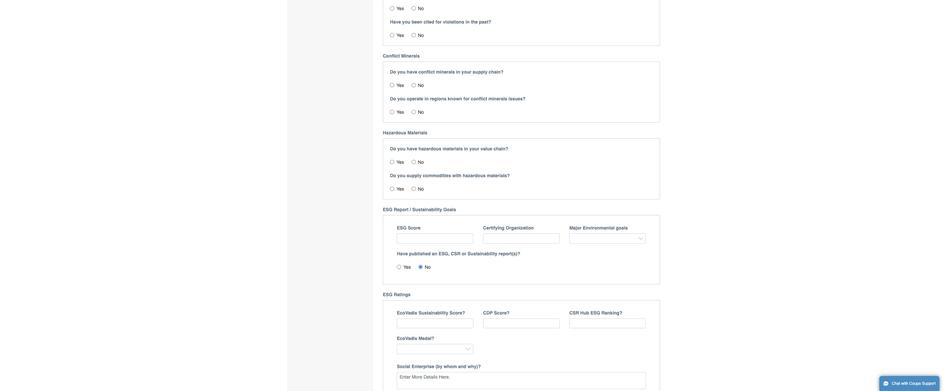 Task type: vqa. For each thing, say whether or not it's contained in the screenshot.
user to the left
no



Task type: locate. For each thing, give the bounding box(es) containing it.
0 vertical spatial supply
[[473, 69, 488, 75]]

your left value
[[470, 146, 480, 152]]

been
[[412, 19, 423, 25]]

no for commodities
[[418, 187, 424, 192]]

1 horizontal spatial csr
[[570, 310, 579, 316]]

0 vertical spatial ecovadis
[[397, 310, 417, 316]]

esg left score
[[397, 225, 407, 231]]

hazardous
[[419, 146, 442, 152], [463, 173, 486, 178]]

1 have from the top
[[407, 69, 417, 75]]

0 horizontal spatial conflict
[[419, 69, 435, 75]]

with
[[453, 173, 462, 178], [902, 381, 909, 386]]

esg left report
[[383, 207, 393, 212]]

have
[[390, 19, 401, 25], [397, 251, 408, 256]]

1 vertical spatial conflict
[[471, 96, 487, 101]]

2 score? from the left
[[494, 310, 510, 316]]

0 vertical spatial have
[[390, 19, 401, 25]]

1 horizontal spatial for
[[464, 96, 470, 101]]

CSR Hub ESG Ranking? text field
[[570, 319, 646, 328]]

certifying
[[483, 225, 505, 231]]

have for conflict
[[407, 69, 417, 75]]

1 vertical spatial have
[[397, 251, 408, 256]]

materials
[[443, 146, 463, 152]]

1 vertical spatial your
[[470, 146, 480, 152]]

no up esg report / sustainability goals
[[418, 187, 424, 192]]

report
[[394, 207, 409, 212]]

with right commodities
[[453, 173, 462, 178]]

1 vertical spatial chain?
[[494, 146, 509, 152]]

hazardous down materials
[[419, 146, 442, 152]]

you for have you been cited for violations in the past?
[[402, 19, 411, 25]]

for
[[436, 19, 442, 25], [464, 96, 470, 101]]

have left published
[[397, 251, 408, 256]]

hazardous materials
[[383, 130, 428, 136]]

2 have from the top
[[407, 146, 417, 152]]

commodities
[[423, 173, 451, 178]]

yes for have published an esg, csr or sustainability report(s)?
[[404, 265, 411, 270]]

cdp
[[483, 310, 493, 316]]

do you have conflict minerals in your supply chain?
[[390, 69, 504, 75]]

2 do from the top
[[390, 96, 396, 101]]

1 score? from the left
[[450, 310, 465, 316]]

4 do from the top
[[390, 173, 396, 178]]

2 vertical spatial sustainability
[[419, 310, 449, 316]]

3 do from the top
[[390, 146, 396, 152]]

you for do you have hazardous materials in your value chain?
[[398, 146, 406, 152]]

for right cited on the left top of the page
[[436, 19, 442, 25]]

1 ecovadis from the top
[[397, 310, 417, 316]]

chain?
[[489, 69, 504, 75], [494, 146, 509, 152]]

issues?
[[509, 96, 526, 101]]

published
[[409, 251, 431, 256]]

None radio
[[390, 6, 394, 11], [390, 33, 394, 37], [412, 160, 416, 164], [397, 265, 401, 269], [419, 265, 423, 269], [390, 6, 394, 11], [390, 33, 394, 37], [412, 160, 416, 164], [397, 265, 401, 269], [419, 265, 423, 269]]

have left been on the top left of page
[[390, 19, 401, 25]]

you for do you operate in regions known for conflict minerals issues?
[[398, 96, 406, 101]]

supply
[[473, 69, 488, 75], [407, 173, 422, 178]]

esg right hub
[[591, 310, 600, 316]]

you
[[402, 19, 411, 25], [398, 69, 406, 75], [398, 96, 406, 101], [398, 146, 406, 152], [398, 173, 406, 178]]

no up been on the top left of page
[[418, 6, 424, 11]]

score? right cdp
[[494, 310, 510, 316]]

report(s)?
[[499, 251, 521, 256]]

/
[[410, 207, 411, 212]]

csr
[[451, 251, 461, 256], [570, 310, 579, 316]]

no down been on the top left of page
[[418, 33, 424, 38]]

0 vertical spatial your
[[462, 69, 472, 75]]

1 vertical spatial ecovadis
[[397, 336, 417, 341]]

1 horizontal spatial score?
[[494, 310, 510, 316]]

0 horizontal spatial score?
[[450, 310, 465, 316]]

environmental
[[583, 225, 615, 231]]

esg,
[[439, 251, 450, 256]]

ecovadis
[[397, 310, 417, 316], [397, 336, 417, 341]]

sustainability up ecovadis sustainability score? text field
[[419, 310, 449, 316]]

no
[[418, 6, 424, 11], [418, 33, 424, 38], [418, 83, 424, 88], [418, 110, 424, 115], [418, 160, 424, 165], [418, 187, 424, 192], [425, 265, 431, 270]]

0 vertical spatial have
[[407, 69, 417, 75]]

yes for do you have conflict minerals in your supply chain?
[[397, 83, 404, 88]]

score? up ecovadis sustainability score? text field
[[450, 310, 465, 316]]

enterprise
[[412, 364, 435, 369]]

with right chat
[[902, 381, 909, 386]]

conflict minerals
[[383, 53, 420, 59]]

esg left "ratings"
[[383, 292, 393, 297]]

your for value
[[470, 146, 480, 152]]

have down minerals at the left of page
[[407, 69, 417, 75]]

have for hazardous
[[407, 146, 417, 152]]

operate
[[407, 96, 424, 101]]

1 horizontal spatial conflict
[[471, 96, 487, 101]]

conflict
[[419, 69, 435, 75], [471, 96, 487, 101]]

esg report / sustainability goals
[[383, 207, 456, 212]]

ecovadis medal?
[[397, 336, 435, 341]]

1 vertical spatial for
[[464, 96, 470, 101]]

chain? for do you have conflict minerals in your supply chain?
[[489, 69, 504, 75]]

1 vertical spatial csr
[[570, 310, 579, 316]]

your up do you operate in regions known for conflict minerals issues?
[[462, 69, 472, 75]]

sustainability right the /
[[413, 207, 442, 212]]

organization
[[506, 225, 534, 231]]

None radio
[[412, 6, 416, 11], [412, 33, 416, 37], [390, 83, 394, 87], [412, 83, 416, 87], [390, 110, 394, 114], [412, 110, 416, 114], [390, 160, 394, 164], [390, 187, 394, 191], [412, 187, 416, 191], [412, 6, 416, 11], [412, 33, 416, 37], [390, 83, 394, 87], [412, 83, 416, 87], [390, 110, 394, 114], [412, 110, 416, 114], [390, 160, 394, 164], [390, 187, 394, 191], [412, 187, 416, 191]]

minerals up regions at the left
[[436, 69, 455, 75]]

chat with coupa support button
[[880, 376, 940, 391]]

hazardous left materials?
[[463, 173, 486, 178]]

no up commodities
[[418, 160, 424, 165]]

sustainability
[[413, 207, 442, 212], [468, 251, 498, 256], [419, 310, 449, 316]]

no down operate at the top of page
[[418, 110, 424, 115]]

0 vertical spatial minerals
[[436, 69, 455, 75]]

have down materials
[[407, 146, 417, 152]]

medal?
[[419, 336, 435, 341]]

no up operate at the top of page
[[418, 83, 424, 88]]

ecovadis down "ratings"
[[397, 310, 417, 316]]

1 do from the top
[[390, 69, 396, 75]]

for right the known on the left top of page
[[464, 96, 470, 101]]

in right operate at the top of page
[[425, 96, 429, 101]]

0 vertical spatial csr
[[451, 251, 461, 256]]

minerals
[[436, 69, 455, 75], [489, 96, 508, 101]]

1 vertical spatial have
[[407, 146, 417, 152]]

1 horizontal spatial with
[[902, 381, 909, 386]]

conflict down minerals at the left of page
[[419, 69, 435, 75]]

2 ecovadis from the top
[[397, 336, 417, 341]]

ecovadis left medal?
[[397, 336, 417, 341]]

esg ratings
[[383, 292, 411, 297]]

do for do you supply commodities with hazardous materials?
[[390, 173, 396, 178]]

score?
[[450, 310, 465, 316], [494, 310, 510, 316]]

no for conflict
[[418, 83, 424, 88]]

do
[[390, 69, 396, 75], [390, 96, 396, 101], [390, 146, 396, 152], [390, 173, 396, 178]]

0 vertical spatial chain?
[[489, 69, 504, 75]]

past?
[[479, 19, 492, 25]]

esg
[[383, 207, 393, 212], [397, 225, 407, 231], [383, 292, 393, 297], [591, 310, 600, 316]]

minerals left issues?
[[489, 96, 508, 101]]

yes for do you operate in regions known for conflict minerals issues?
[[397, 110, 404, 115]]

materials
[[408, 130, 428, 136]]

ranking?
[[602, 310, 623, 316]]

yes
[[397, 6, 404, 11], [397, 33, 404, 38], [397, 83, 404, 88], [397, 110, 404, 115], [397, 160, 404, 165], [397, 187, 404, 192], [404, 265, 411, 270]]

1 horizontal spatial minerals
[[489, 96, 508, 101]]

1 vertical spatial supply
[[407, 173, 422, 178]]

0 vertical spatial conflict
[[419, 69, 435, 75]]

do you supply commodities with hazardous materials?
[[390, 173, 510, 178]]

have
[[407, 69, 417, 75], [407, 146, 417, 152]]

have for have published an esg, csr or sustainability report(s)?
[[397, 251, 408, 256]]

conflict right the known on the left top of page
[[471, 96, 487, 101]]

1 horizontal spatial hazardous
[[463, 173, 486, 178]]

1 vertical spatial with
[[902, 381, 909, 386]]

your
[[462, 69, 472, 75], [470, 146, 480, 152]]

materials?
[[487, 173, 510, 178]]

0 vertical spatial with
[[453, 173, 462, 178]]

1 vertical spatial minerals
[[489, 96, 508, 101]]

in
[[466, 19, 470, 25], [456, 69, 460, 75], [425, 96, 429, 101], [464, 146, 468, 152]]

0 horizontal spatial supply
[[407, 173, 422, 178]]

csr left hub
[[570, 310, 579, 316]]

0 horizontal spatial for
[[436, 19, 442, 25]]

0 vertical spatial for
[[436, 19, 442, 25]]

Social Enterprise (by whom and why)? text field
[[397, 372, 646, 389]]

sustainability right or
[[468, 251, 498, 256]]

no down published
[[425, 265, 431, 270]]

ratings
[[394, 292, 411, 297]]

cdp score?
[[483, 310, 510, 316]]

0 vertical spatial hazardous
[[419, 146, 442, 152]]

minerals
[[401, 53, 420, 59]]

CDP Score? text field
[[483, 319, 560, 328]]

csr left or
[[451, 251, 461, 256]]



Task type: describe. For each thing, give the bounding box(es) containing it.
do you have hazardous materials in your value chain?
[[390, 146, 509, 152]]

Certifying Organization text field
[[483, 234, 560, 244]]

coupa
[[910, 381, 921, 386]]

yes for do you supply commodities with hazardous materials?
[[397, 187, 404, 192]]

ESG Score text field
[[397, 234, 474, 244]]

do for do you have hazardous materials in your value chain?
[[390, 146, 396, 152]]

yes for do you have hazardous materials in your value chain?
[[397, 160, 404, 165]]

ecovadis for ecovadis medal?
[[397, 336, 417, 341]]

1 horizontal spatial supply
[[473, 69, 488, 75]]

no for esg,
[[425, 265, 431, 270]]

esg for esg report / sustainability goals
[[383, 207, 393, 212]]

cited
[[424, 19, 435, 25]]

with inside button
[[902, 381, 909, 386]]

0 horizontal spatial hazardous
[[419, 146, 442, 152]]

chat with coupa support
[[892, 381, 936, 386]]

goals
[[444, 207, 456, 212]]

social
[[397, 364, 411, 369]]

esg for esg ratings
[[383, 292, 393, 297]]

whom
[[444, 364, 457, 369]]

ecovadis for ecovadis sustainability score?
[[397, 310, 417, 316]]

why)?
[[468, 364, 481, 369]]

you for do you supply commodities with hazardous materials?
[[398, 173, 406, 178]]

or
[[462, 251, 467, 256]]

support
[[923, 381, 936, 386]]

ecovadis sustainability score?
[[397, 310, 465, 316]]

0 vertical spatial sustainability
[[413, 207, 442, 212]]

no for cited
[[418, 33, 424, 38]]

1 vertical spatial hazardous
[[463, 173, 486, 178]]

social enterprise (by whom and why)?
[[397, 364, 481, 369]]

have you been cited for violations in the past?
[[390, 19, 492, 25]]

chat
[[892, 381, 901, 386]]

0 horizontal spatial minerals
[[436, 69, 455, 75]]

conflict
[[383, 53, 400, 59]]

score
[[408, 225, 421, 231]]

esg for esg score
[[397, 225, 407, 231]]

in left the
[[466, 19, 470, 25]]

you for do you have conflict minerals in your supply chain?
[[398, 69, 406, 75]]

violations
[[443, 19, 465, 25]]

chain? for do you have hazardous materials in your value chain?
[[494, 146, 509, 152]]

the
[[471, 19, 478, 25]]

esg score
[[397, 225, 421, 231]]

goals
[[616, 225, 628, 231]]

(by
[[436, 364, 443, 369]]

in up do you operate in regions known for conflict minerals issues?
[[456, 69, 460, 75]]

no for in
[[418, 110, 424, 115]]

major
[[570, 225, 582, 231]]

your for supply
[[462, 69, 472, 75]]

major environmental goals
[[570, 225, 628, 231]]

certifying organization
[[483, 225, 534, 231]]

hazardous
[[383, 130, 406, 136]]

1 vertical spatial sustainability
[[468, 251, 498, 256]]

do you operate in regions known for conflict minerals issues?
[[390, 96, 526, 101]]

do for do you operate in regions known for conflict minerals issues?
[[390, 96, 396, 101]]

have published an esg, csr or sustainability report(s)?
[[397, 251, 521, 256]]

EcoVadis Sustainability Score? text field
[[397, 319, 474, 328]]

and
[[458, 364, 467, 369]]

hub
[[581, 310, 590, 316]]

no for hazardous
[[418, 160, 424, 165]]

in right materials
[[464, 146, 468, 152]]

csr hub esg ranking?
[[570, 310, 623, 316]]

regions
[[430, 96, 447, 101]]

0 horizontal spatial csr
[[451, 251, 461, 256]]

yes for have you been cited for violations in the past?
[[397, 33, 404, 38]]

0 horizontal spatial with
[[453, 173, 462, 178]]

an
[[432, 251, 438, 256]]

have for have you been cited for violations in the past?
[[390, 19, 401, 25]]

value
[[481, 146, 493, 152]]

do for do you have conflict minerals in your supply chain?
[[390, 69, 396, 75]]

known
[[448, 96, 462, 101]]



